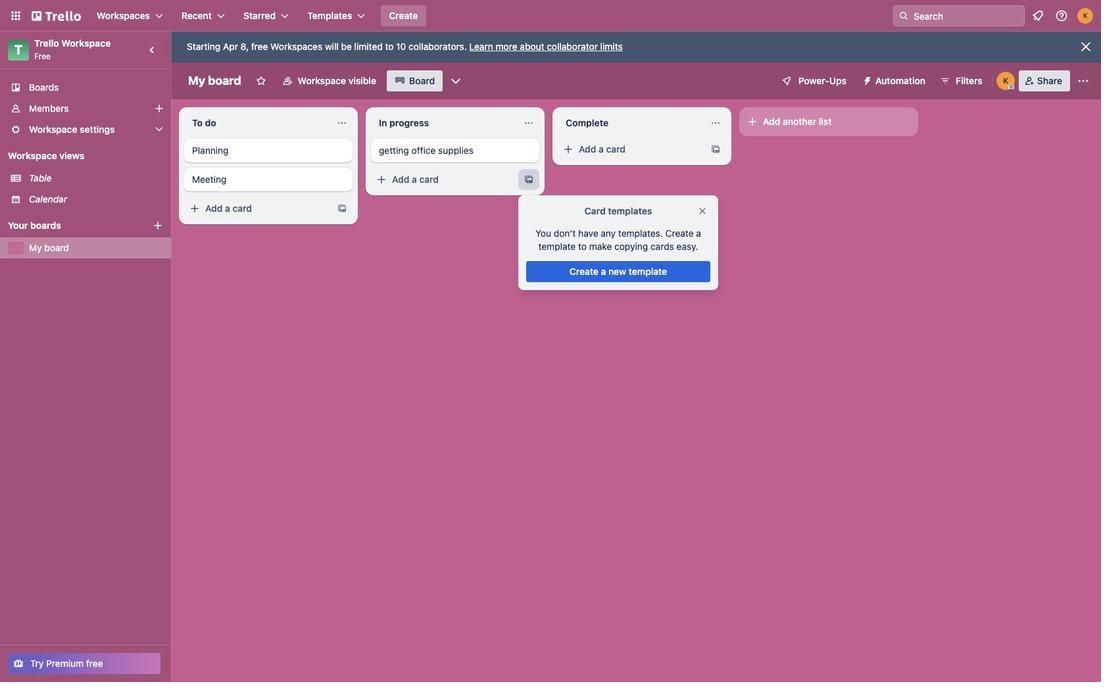 Task type: locate. For each thing, give the bounding box(es) containing it.
workspace inside workspace settings popup button
[[29, 124, 77, 135]]

calendar link
[[29, 193, 163, 206]]

workspaces inside dropdown button
[[97, 10, 150, 21]]

card down complete text field
[[606, 143, 626, 155]]

1 horizontal spatial free
[[251, 41, 268, 52]]

2 horizontal spatial create from template… image
[[710, 144, 721, 155]]

workspaces left the will
[[270, 41, 322, 52]]

add a card button down getting office supplies link at the left top
[[371, 169, 516, 190]]

1 horizontal spatial template
[[629, 266, 667, 277]]

create a new template button
[[526, 261, 710, 282]]

to
[[385, 41, 394, 52], [578, 241, 587, 252]]

0 horizontal spatial card
[[233, 203, 252, 214]]

add a card down meeting
[[205, 203, 252, 214]]

1 horizontal spatial my board
[[188, 74, 241, 87]]

templates
[[307, 10, 352, 21]]

customize views image
[[449, 74, 463, 87]]

1 vertical spatial board
[[44, 242, 69, 253]]

trello workspace link
[[34, 37, 111, 49]]

create from template… image for in progress
[[524, 174, 534, 185]]

workspace inside "workspace visible" button
[[298, 75, 346, 86]]

a down meeting
[[225, 203, 230, 214]]

Board name text field
[[182, 70, 248, 91]]

my board
[[188, 74, 241, 87], [29, 242, 69, 253]]

0 vertical spatial add a card
[[579, 143, 626, 155]]

1 horizontal spatial board
[[208, 74, 241, 87]]

free
[[251, 41, 268, 52], [86, 658, 103, 669]]

workspaces
[[97, 10, 150, 21], [270, 41, 322, 52]]

your
[[8, 220, 28, 231]]

this member is an admin of this board. image
[[1008, 84, 1014, 90]]

0 horizontal spatial template
[[538, 241, 576, 252]]

to left "10"
[[385, 41, 394, 52]]

board down apr
[[208, 74, 241, 87]]

create inside primary element
[[389, 10, 418, 21]]

add inside button
[[763, 116, 780, 127]]

members link
[[0, 98, 171, 119]]

add left another
[[763, 116, 780, 127]]

1 horizontal spatial card
[[419, 174, 439, 185]]

1 vertical spatial card
[[419, 174, 439, 185]]

board
[[208, 74, 241, 87], [44, 242, 69, 253]]

in
[[379, 117, 387, 128]]

create up starting apr 8, free workspaces will be limited to 10 collaborators. learn more about collaborator limits at the top
[[389, 10, 418, 21]]

2 horizontal spatial create
[[665, 228, 694, 239]]

workspace settings button
[[0, 119, 171, 140]]

2 horizontal spatial add a card
[[579, 143, 626, 155]]

workspace down the will
[[298, 75, 346, 86]]

0 vertical spatial free
[[251, 41, 268, 52]]

starred button
[[236, 5, 297, 26]]

add another list button
[[739, 107, 918, 136]]

0 horizontal spatial add a card button
[[184, 198, 329, 219]]

starting
[[187, 41, 221, 52]]

card down meeting link
[[233, 203, 252, 214]]

add a card button
[[558, 139, 703, 160], [371, 169, 516, 190], [184, 198, 329, 219]]

templates button
[[300, 5, 373, 26]]

kendallparks02 (kendallparks02) image
[[1078, 8, 1093, 24], [996, 72, 1015, 90]]

my inside "text field"
[[188, 74, 205, 87]]

0 vertical spatial to
[[385, 41, 394, 52]]

0 horizontal spatial to
[[385, 41, 394, 52]]

share button
[[1019, 70, 1070, 91]]

0 horizontal spatial free
[[86, 658, 103, 669]]

8,
[[241, 41, 249, 52]]

1 vertical spatial add a card
[[392, 174, 439, 185]]

back to home image
[[32, 5, 81, 26]]

a up easy.
[[696, 228, 701, 239]]

free right premium
[[86, 658, 103, 669]]

1 horizontal spatial to
[[578, 241, 587, 252]]

my down starting
[[188, 74, 205, 87]]

sm image
[[857, 70, 876, 89]]

try premium free button
[[8, 653, 161, 674]]

workspace settings
[[29, 124, 115, 135]]

add a card button down complete text field
[[558, 139, 703, 160]]

0 horizontal spatial my board
[[29, 242, 69, 253]]

template
[[538, 241, 576, 252], [629, 266, 667, 277]]

2 horizontal spatial card
[[606, 143, 626, 155]]

0 horizontal spatial add a card
[[205, 203, 252, 214]]

create down make
[[570, 266, 599, 277]]

workspace right trello
[[61, 37, 111, 49]]

1 vertical spatial my
[[29, 242, 42, 253]]

t
[[14, 42, 23, 57]]

add a card for to do
[[205, 203, 252, 214]]

1 horizontal spatial create from template… image
[[524, 174, 534, 185]]

1 horizontal spatial create
[[570, 266, 599, 277]]

2 horizontal spatial add a card button
[[558, 139, 703, 160]]

1 vertical spatial workspaces
[[270, 41, 322, 52]]

0 horizontal spatial kendallparks02 (kendallparks02) image
[[996, 72, 1015, 90]]

a left new
[[601, 266, 606, 277]]

learn
[[469, 41, 493, 52]]

0 vertical spatial card
[[606, 143, 626, 155]]

2 vertical spatial card
[[233, 203, 252, 214]]

1 vertical spatial to
[[578, 241, 587, 252]]

0 horizontal spatial workspaces
[[97, 10, 150, 21]]

starting apr 8, free workspaces will be limited to 10 collaborators. learn more about collaborator limits
[[187, 41, 623, 52]]

add board image
[[153, 220, 163, 231]]

create a new template
[[570, 266, 667, 277]]

workspace down members
[[29, 124, 77, 135]]

to inside you don't have any templates. create a template to make copying cards easy.
[[578, 241, 587, 252]]

template inside you don't have any templates. create a template to make copying cards easy.
[[538, 241, 576, 252]]

create up easy.
[[665, 228, 694, 239]]

In progress text field
[[371, 112, 518, 134]]

0 vertical spatial create
[[389, 10, 418, 21]]

1 vertical spatial template
[[629, 266, 667, 277]]

add a card button down meeting link
[[184, 198, 329, 219]]

a down office
[[412, 174, 417, 185]]

filters button
[[936, 70, 987, 91]]

star or unstar board image
[[256, 76, 266, 86]]

members
[[29, 103, 69, 114]]

your boards
[[8, 220, 61, 231]]

try premium free
[[30, 658, 103, 669]]

workspace for workspace visible
[[298, 75, 346, 86]]

0 horizontal spatial create from template… image
[[337, 203, 347, 214]]

boards
[[30, 220, 61, 231]]

planning
[[192, 145, 229, 156]]

2 vertical spatial create from template… image
[[337, 203, 347, 214]]

add down meeting
[[205, 203, 223, 214]]

2 vertical spatial create
[[570, 266, 599, 277]]

workspace for workspace settings
[[29, 124, 77, 135]]

cards
[[651, 241, 674, 252]]

1 vertical spatial add a card button
[[371, 169, 516, 190]]

my
[[188, 74, 205, 87], [29, 242, 42, 253]]

1 horizontal spatial add a card
[[392, 174, 439, 185]]

another
[[783, 116, 816, 127]]

add a card down office
[[392, 174, 439, 185]]

0 vertical spatial my board
[[188, 74, 241, 87]]

workspace navigation collapse icon image
[[143, 41, 162, 59]]

Search field
[[909, 6, 1024, 26]]

getting
[[379, 145, 409, 156]]

0 vertical spatial kendallparks02 (kendallparks02) image
[[1078, 8, 1093, 24]]

to down the have at the top right
[[578, 241, 587, 252]]

add down getting
[[392, 174, 409, 185]]

1 horizontal spatial my
[[188, 74, 205, 87]]

boards
[[29, 82, 59, 93]]

premium
[[46, 658, 84, 669]]

to for limited
[[385, 41, 394, 52]]

1 horizontal spatial add a card button
[[371, 169, 516, 190]]

0 vertical spatial my
[[188, 74, 205, 87]]

views
[[59, 150, 84, 161]]

don't
[[554, 228, 576, 239]]

a down complete
[[599, 143, 604, 155]]

workspace visible
[[298, 75, 376, 86]]

board down boards
[[44, 242, 69, 253]]

workspace
[[61, 37, 111, 49], [298, 75, 346, 86], [29, 124, 77, 135], [8, 150, 57, 161]]

your boards with 1 items element
[[8, 218, 133, 234]]

2 vertical spatial add a card
[[205, 203, 252, 214]]

1 horizontal spatial kendallparks02 (kendallparks02) image
[[1078, 8, 1093, 24]]

1 vertical spatial my board
[[29, 242, 69, 253]]

0 vertical spatial template
[[538, 241, 576, 252]]

my board inside "text field"
[[188, 74, 241, 87]]

add a card button for progress
[[371, 169, 516, 190]]

my down your boards
[[29, 242, 42, 253]]

do
[[205, 117, 216, 128]]

create from template… image
[[710, 144, 721, 155], [524, 174, 534, 185], [337, 203, 347, 214]]

add a card
[[579, 143, 626, 155], [392, 174, 439, 185], [205, 203, 252, 214]]

free right 8,
[[251, 41, 268, 52]]

my board down starting
[[188, 74, 241, 87]]

add a card down complete
[[579, 143, 626, 155]]

collaborators.
[[409, 41, 467, 52]]

workspace visible button
[[274, 70, 384, 91]]

0 vertical spatial board
[[208, 74, 241, 87]]

free inside button
[[86, 658, 103, 669]]

workspace up table
[[8, 150, 57, 161]]

you
[[536, 228, 551, 239]]

card
[[606, 143, 626, 155], [419, 174, 439, 185], [233, 203, 252, 214]]

template down the don't
[[538, 241, 576, 252]]

a for add a card button associated with progress
[[412, 174, 417, 185]]

a
[[599, 143, 604, 155], [412, 174, 417, 185], [225, 203, 230, 214], [696, 228, 701, 239], [601, 266, 606, 277]]

card down getting office supplies
[[419, 174, 439, 185]]

be
[[341, 41, 352, 52]]

kendallparks02 (kendallparks02) image right the open information menu icon
[[1078, 8, 1093, 24]]

in progress
[[379, 117, 429, 128]]

2 vertical spatial add a card button
[[184, 198, 329, 219]]

1 vertical spatial create
[[665, 228, 694, 239]]

copying
[[614, 241, 648, 252]]

add down complete
[[579, 143, 596, 155]]

workspaces up workspace navigation collapse icon
[[97, 10, 150, 21]]

kendallparks02 (kendallparks02) image right filters
[[996, 72, 1015, 90]]

my board down boards
[[29, 242, 69, 253]]

0 vertical spatial workspaces
[[97, 10, 150, 21]]

1 vertical spatial create from template… image
[[524, 174, 534, 185]]

more
[[496, 41, 517, 52]]

0 horizontal spatial create
[[389, 10, 418, 21]]

template down cards
[[629, 266, 667, 277]]

1 vertical spatial free
[[86, 658, 103, 669]]



Task type: vqa. For each thing, say whether or not it's contained in the screenshot.
Company Overview Link
no



Task type: describe. For each thing, give the bounding box(es) containing it.
apr
[[223, 41, 238, 52]]

add a card button for do
[[184, 198, 329, 219]]

search image
[[899, 11, 909, 21]]

trello
[[34, 37, 59, 49]]

card for in progress
[[419, 174, 439, 185]]

template inside button
[[629, 266, 667, 277]]

workspace for workspace views
[[8, 150, 57, 161]]

progress
[[389, 117, 429, 128]]

Complete text field
[[558, 112, 705, 134]]

0 horizontal spatial my
[[29, 242, 42, 253]]

will
[[325, 41, 339, 52]]

workspaces button
[[89, 5, 171, 26]]

power-
[[799, 75, 829, 86]]

templates
[[608, 205, 652, 216]]

board link
[[387, 70, 443, 91]]

close popover image
[[697, 206, 708, 216]]

workspace inside trello workspace free
[[61, 37, 111, 49]]

you don't have any templates. create a template to make copying cards easy.
[[536, 228, 701, 252]]

add for add another list button
[[763, 116, 780, 127]]

show menu image
[[1077, 74, 1090, 87]]

planning link
[[192, 144, 345, 157]]

a for the topmost add a card button
[[599, 143, 604, 155]]

limited
[[354, 41, 383, 52]]

calendar
[[29, 193, 67, 205]]

new
[[608, 266, 626, 277]]

limits
[[600, 41, 623, 52]]

a inside button
[[601, 266, 606, 277]]

getting office supplies
[[379, 145, 474, 156]]

to for template
[[578, 241, 587, 252]]

create button
[[381, 5, 426, 26]]

share
[[1037, 75, 1062, 86]]

automation button
[[857, 70, 933, 91]]

create for create
[[389, 10, 418, 21]]

easy.
[[677, 241, 698, 252]]

add for the topmost add a card button
[[579, 143, 596, 155]]

add a card for in progress
[[392, 174, 439, 185]]

add for add a card button for do
[[205, 203, 223, 214]]

have
[[578, 228, 598, 239]]

workspace views
[[8, 150, 84, 161]]

starred
[[243, 10, 276, 21]]

office
[[412, 145, 436, 156]]

0 notifications image
[[1030, 8, 1046, 24]]

meeting
[[192, 174, 227, 185]]

ups
[[829, 75, 847, 86]]

list
[[819, 116, 832, 127]]

board inside "text field"
[[208, 74, 241, 87]]

0 vertical spatial add a card button
[[558, 139, 703, 160]]

10
[[396, 41, 406, 52]]

any
[[601, 228, 616, 239]]

boards link
[[0, 77, 171, 98]]

visible
[[349, 75, 376, 86]]

board
[[409, 75, 435, 86]]

learn more about collaborator limits link
[[469, 41, 623, 52]]

t link
[[8, 39, 29, 61]]

card
[[585, 205, 606, 216]]

filters
[[956, 75, 983, 86]]

table
[[29, 172, 52, 184]]

power-ups button
[[772, 70, 855, 91]]

create for create a new template
[[570, 266, 599, 277]]

try
[[30, 658, 44, 669]]

1 vertical spatial kendallparks02 (kendallparks02) image
[[996, 72, 1015, 90]]

a inside you don't have any templates. create a template to make copying cards easy.
[[696, 228, 701, 239]]

add for add a card button associated with progress
[[392, 174, 409, 185]]

recent button
[[174, 5, 233, 26]]

1 horizontal spatial workspaces
[[270, 41, 322, 52]]

collaborator
[[547, 41, 598, 52]]

automation
[[876, 75, 926, 86]]

add another list
[[763, 116, 832, 127]]

table link
[[29, 172, 163, 185]]

supplies
[[438, 145, 474, 156]]

0 vertical spatial create from template… image
[[710, 144, 721, 155]]

getting office supplies link
[[379, 144, 532, 157]]

power-ups
[[799, 75, 847, 86]]

make
[[589, 241, 612, 252]]

a for add a card button for do
[[225, 203, 230, 214]]

my board link
[[29, 241, 163, 255]]

templates.
[[618, 228, 663, 239]]

card templates
[[585, 205, 652, 216]]

card for to do
[[233, 203, 252, 214]]

trello workspace free
[[34, 37, 111, 61]]

to
[[192, 117, 203, 128]]

about
[[520, 41, 544, 52]]

0 horizontal spatial board
[[44, 242, 69, 253]]

free
[[34, 51, 51, 61]]

complete
[[566, 117, 609, 128]]

open information menu image
[[1055, 9, 1068, 22]]

create from template… image for to do
[[337, 203, 347, 214]]

primary element
[[0, 0, 1101, 32]]

to do
[[192, 117, 216, 128]]

create inside you don't have any templates. create a template to make copying cards easy.
[[665, 228, 694, 239]]

To do text field
[[184, 112, 332, 134]]

meeting link
[[192, 173, 345, 186]]

recent
[[181, 10, 212, 21]]



